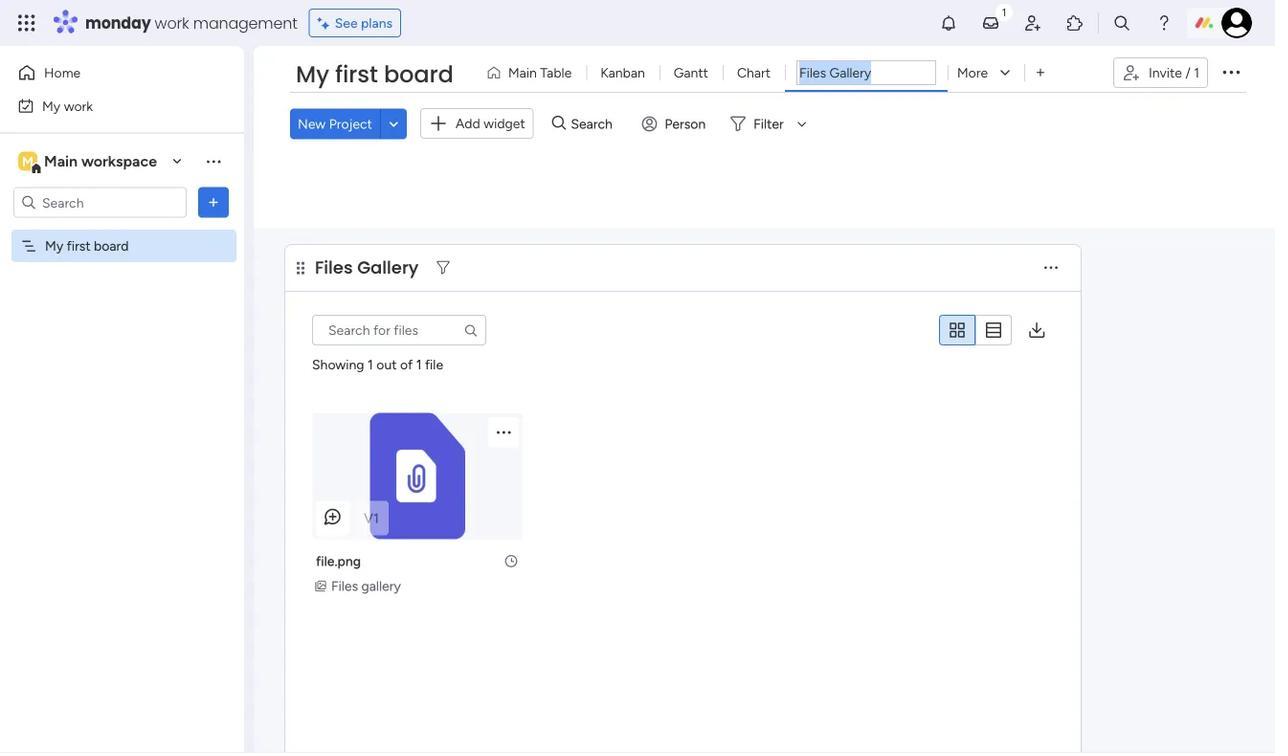 Task type: describe. For each thing, give the bounding box(es) containing it.
add view image
[[1037, 66, 1045, 80]]

gantt button
[[660, 57, 723, 88]]

gallery
[[362, 578, 401, 594]]

out
[[377, 356, 397, 372]]

work for my
[[64, 98, 93, 114]]

new project
[[298, 116, 373, 132]]

board inside field
[[384, 58, 454, 91]]

home
[[44, 65, 81, 81]]

person
[[665, 116, 706, 132]]

my inside button
[[42, 98, 61, 114]]

help image
[[1155, 13, 1174, 33]]

none search field inside files gallery 'main content'
[[312, 315, 487, 346]]

main for main table
[[508, 65, 537, 81]]

apps image
[[1066, 13, 1085, 33]]

main table
[[508, 65, 572, 81]]

main workspace
[[44, 152, 157, 171]]

invite
[[1149, 65, 1183, 81]]

file actions image
[[494, 422, 513, 442]]

see plans button
[[309, 9, 401, 37]]

1 horizontal spatial 1
[[416, 356, 422, 372]]

project
[[329, 116, 373, 132]]

my inside field
[[296, 58, 329, 91]]

kanban
[[601, 65, 645, 81]]

see
[[335, 15, 358, 31]]

work for monday
[[155, 12, 189, 34]]

search everything image
[[1113, 13, 1132, 33]]

board inside list box
[[94, 238, 129, 254]]

1 inside button
[[1195, 65, 1200, 81]]

filter
[[754, 116, 784, 132]]

My first board field
[[291, 58, 459, 91]]

more button
[[948, 57, 1025, 88]]

table
[[541, 65, 572, 81]]

files for files gallery
[[315, 255, 353, 280]]

m
[[22, 153, 33, 170]]

1 horizontal spatial options image
[[1220, 60, 1243, 83]]

dapulse drag handle 3 image
[[297, 261, 305, 275]]

1 vertical spatial options image
[[204, 193, 223, 212]]

workspace options image
[[204, 152, 223, 171]]

john smith image
[[1222, 8, 1253, 38]]

of
[[400, 356, 413, 372]]

inbox image
[[982, 13, 1001, 33]]

more
[[958, 65, 989, 81]]

gallery
[[357, 255, 419, 280]]

my inside list box
[[45, 238, 63, 254]]

plans
[[361, 15, 393, 31]]

add widget button
[[420, 108, 534, 139]]

new
[[298, 116, 326, 132]]

file.png
[[316, 553, 361, 569]]

invite / 1
[[1149, 65, 1200, 81]]

main for main workspace
[[44, 152, 78, 171]]

first inside list box
[[67, 238, 91, 254]]

my first board inside my first board field
[[296, 58, 454, 91]]

v1
[[364, 510, 379, 526]]



Task type: vqa. For each thing, say whether or not it's contained in the screenshot.
Filter
yes



Task type: locate. For each thing, give the bounding box(es) containing it.
widget
[[484, 115, 526, 132]]

monday work management
[[85, 12, 298, 34]]

1 horizontal spatial work
[[155, 12, 189, 34]]

files down file.png
[[331, 578, 358, 594]]

1 vertical spatial work
[[64, 98, 93, 114]]

chart button
[[723, 57, 786, 88]]

0 horizontal spatial my first board
[[45, 238, 129, 254]]

1 right /
[[1195, 65, 1200, 81]]

work down home at the top left of page
[[64, 98, 93, 114]]

0 horizontal spatial options image
[[204, 193, 223, 212]]

work inside button
[[64, 98, 93, 114]]

0 vertical spatial files
[[315, 255, 353, 280]]

0 horizontal spatial 1
[[368, 356, 373, 372]]

files for files gallery
[[331, 578, 358, 594]]

board down the search in workspace field
[[94, 238, 129, 254]]

0 vertical spatial first
[[335, 58, 378, 91]]

first inside field
[[335, 58, 378, 91]]

files right dapulse drag handle 3 icon at the left of page
[[315, 255, 353, 280]]

arrow down image
[[791, 112, 814, 135]]

my first board
[[296, 58, 454, 91], [45, 238, 129, 254]]

download image
[[1028, 320, 1047, 340]]

0 horizontal spatial board
[[94, 238, 129, 254]]

invite / 1 button
[[1114, 57, 1209, 88]]

person button
[[634, 108, 718, 139]]

0 horizontal spatial first
[[67, 238, 91, 254]]

board
[[384, 58, 454, 91], [94, 238, 129, 254]]

options image
[[1220, 60, 1243, 83], [204, 193, 223, 212]]

main
[[508, 65, 537, 81], [44, 152, 78, 171]]

/
[[1186, 65, 1191, 81]]

None search field
[[312, 315, 487, 346]]

gantt
[[674, 65, 709, 81]]

files gallery main content
[[254, 228, 1276, 754]]

first down the search in workspace field
[[67, 238, 91, 254]]

1 horizontal spatial main
[[508, 65, 537, 81]]

my work button
[[11, 91, 206, 121]]

see plans
[[335, 15, 393, 31]]

0 vertical spatial my
[[296, 58, 329, 91]]

my up new
[[296, 58, 329, 91]]

showing
[[312, 356, 365, 372]]

1 vertical spatial first
[[67, 238, 91, 254]]

files inside "button"
[[331, 578, 358, 594]]

1 left out
[[368, 356, 373, 372]]

workspace selection element
[[18, 150, 160, 175]]

angle down image
[[389, 117, 399, 131]]

filter button
[[723, 108, 814, 139]]

management
[[193, 12, 298, 34]]

my first board inside my first board list box
[[45, 238, 129, 254]]

files
[[315, 255, 353, 280], [331, 578, 358, 594]]

select product image
[[17, 13, 36, 33]]

more dots image
[[1045, 261, 1059, 275]]

Search field
[[566, 110, 624, 137]]

new project button
[[290, 108, 380, 139]]

0 vertical spatial my first board
[[296, 58, 454, 91]]

1 image
[[996, 1, 1013, 23]]

files gallery
[[331, 578, 401, 594]]

home button
[[11, 57, 206, 88]]

my work
[[42, 98, 93, 114]]

v2 funnel image
[[437, 261, 450, 275]]

main inside workspace selection "element"
[[44, 152, 78, 171]]

add
[[456, 115, 481, 132]]

work right monday
[[155, 12, 189, 34]]

1 vertical spatial main
[[44, 152, 78, 171]]

my first board down plans
[[296, 58, 454, 91]]

1 horizontal spatial my first board
[[296, 58, 454, 91]]

2 vertical spatial my
[[45, 238, 63, 254]]

2 horizontal spatial 1
[[1195, 65, 1200, 81]]

1 vertical spatial files
[[331, 578, 358, 594]]

1 vertical spatial board
[[94, 238, 129, 254]]

my first board down the search in workspace field
[[45, 238, 129, 254]]

options image down workspace options image
[[204, 193, 223, 212]]

main table button
[[479, 57, 586, 88]]

monday
[[85, 12, 151, 34]]

1
[[1195, 65, 1200, 81], [368, 356, 373, 372], [416, 356, 422, 372]]

work
[[155, 12, 189, 34], [64, 98, 93, 114]]

my down home at the top left of page
[[42, 98, 61, 114]]

first
[[335, 58, 378, 91], [67, 238, 91, 254]]

board up angle down icon
[[384, 58, 454, 91]]

0 vertical spatial work
[[155, 12, 189, 34]]

file
[[425, 356, 444, 372]]

files gallery
[[315, 255, 419, 280]]

0 horizontal spatial main
[[44, 152, 78, 171]]

None field
[[797, 60, 937, 85]]

main left table
[[508, 65, 537, 81]]

search image
[[464, 323, 479, 338]]

0 horizontal spatial work
[[64, 98, 93, 114]]

showing 1 out of 1 file
[[312, 356, 444, 372]]

files gallery button
[[312, 576, 407, 597]]

1 horizontal spatial first
[[335, 58, 378, 91]]

invite members image
[[1024, 13, 1043, 33]]

main right workspace "icon"
[[44, 152, 78, 171]]

kanban button
[[586, 57, 660, 88]]

Search for files search field
[[312, 315, 487, 346]]

my down the search in workspace field
[[45, 238, 63, 254]]

0 vertical spatial main
[[508, 65, 537, 81]]

workspace image
[[18, 151, 37, 172]]

my
[[296, 58, 329, 91], [42, 98, 61, 114], [45, 238, 63, 254]]

my first board list box
[[0, 226, 244, 521]]

0 vertical spatial options image
[[1220, 60, 1243, 83]]

1 vertical spatial my first board
[[45, 238, 129, 254]]

gallery layout group
[[940, 315, 1013, 346]]

1 right of
[[416, 356, 422, 372]]

v2 search image
[[552, 113, 566, 135]]

main inside button
[[508, 65, 537, 81]]

Search in workspace field
[[40, 192, 160, 214]]

first up project
[[335, 58, 378, 91]]

option
[[0, 229, 244, 233]]

0 vertical spatial board
[[384, 58, 454, 91]]

chart
[[738, 65, 771, 81]]

1 vertical spatial my
[[42, 98, 61, 114]]

options image right /
[[1220, 60, 1243, 83]]

notifications image
[[940, 13, 959, 33]]

add widget
[[456, 115, 526, 132]]

1 horizontal spatial board
[[384, 58, 454, 91]]

workspace
[[81, 152, 157, 171]]



